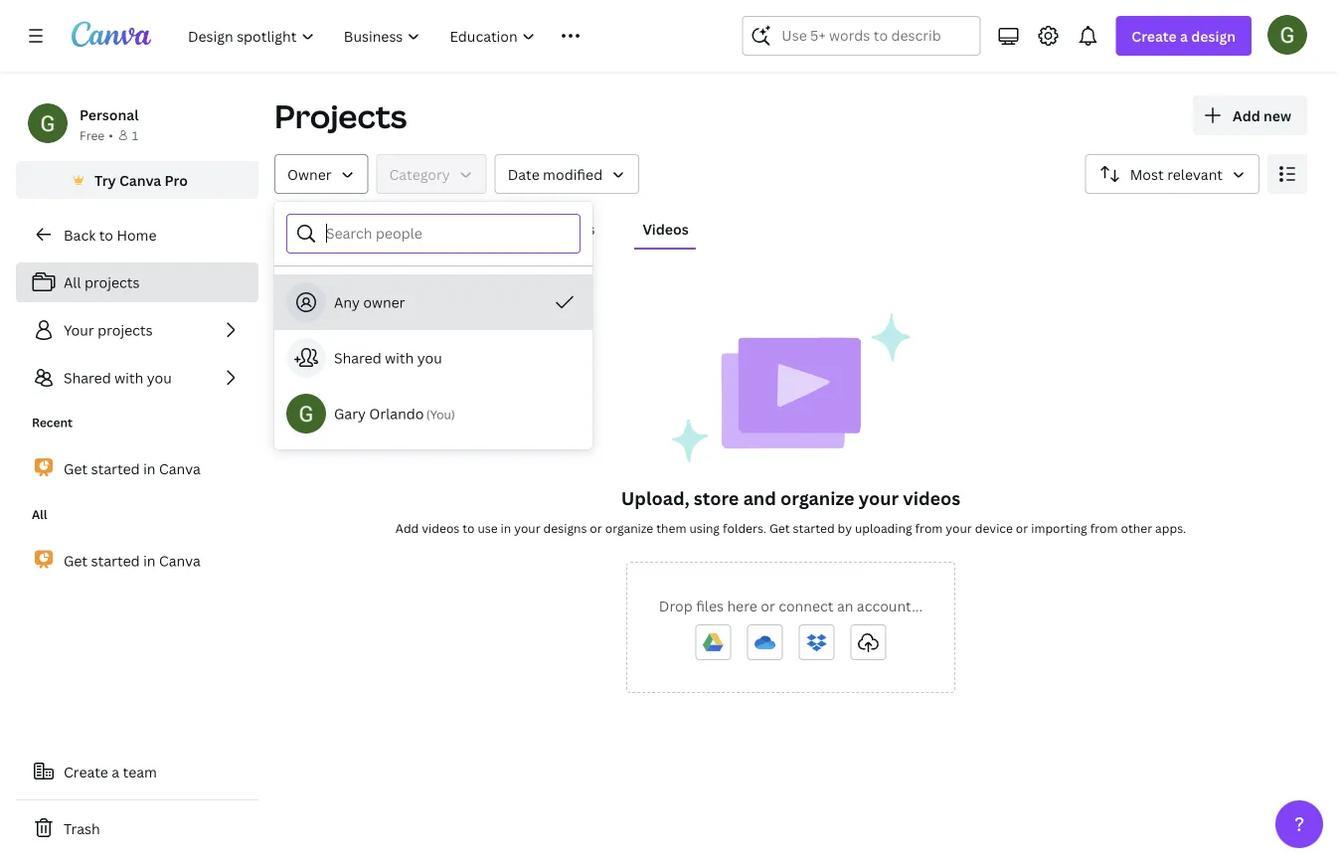 Task type: describe. For each thing, give the bounding box(es) containing it.
uploading
[[855, 520, 912, 536]]

list box containing any owner
[[274, 274, 593, 441]]

team
[[123, 762, 157, 781]]

try canva pro button
[[16, 161, 259, 199]]

2 from from the left
[[1090, 520, 1118, 536]]

started for 1st get started in canva link from the bottom of the page
[[91, 551, 140, 570]]

get for 1st get started in canva link
[[64, 459, 88, 478]]

an
[[837, 596, 854, 615]]

trash link
[[16, 808, 259, 848]]

•
[[109, 127, 113, 143]]

projects
[[274, 94, 407, 138]]

1 horizontal spatial or
[[761, 596, 775, 615]]

drop files here or connect an account...
[[659, 596, 923, 615]]

get started in canva for 1st get started in canva link
[[64, 459, 201, 478]]

videos
[[643, 219, 689, 238]]

back
[[64, 225, 96, 244]]

list containing all projects
[[16, 263, 259, 398]]

1
[[132, 127, 138, 143]]

owner
[[363, 293, 405, 312]]

a for team
[[112, 762, 119, 781]]

using
[[689, 520, 720, 536]]

get for 1st get started in canva link from the bottom of the page
[[64, 551, 88, 570]]

create a design button
[[1116, 16, 1252, 56]]

1 from from the left
[[915, 520, 943, 536]]

try
[[95, 171, 116, 189]]

shared with you for the shared with you button
[[334, 349, 442, 367]]

to inside "upload, store and organize your videos add videos to use in your designs or organize them using folders. get started by uploading from your device or importing from other apps."
[[463, 520, 475, 536]]

2 horizontal spatial your
[[946, 520, 972, 536]]

2 get started in canva link from the top
[[16, 539, 259, 582]]

free •
[[80, 127, 113, 143]]

trash
[[64, 819, 100, 838]]

with for the shared with you link
[[114, 368, 143, 387]]

projects for your projects
[[98, 321, 153, 340]]

apps.
[[1155, 520, 1186, 536]]

designs
[[543, 520, 587, 536]]

add new button
[[1193, 95, 1308, 135]]

add inside add new dropdown button
[[1233, 106, 1261, 125]]

Search people search field
[[326, 215, 568, 253]]

Category button
[[376, 154, 487, 194]]

gary orlando ( you )
[[334, 404, 455, 423]]

shared for the shared with you link
[[64, 368, 111, 387]]

folders
[[348, 219, 399, 238]]

0 horizontal spatial or
[[590, 520, 602, 536]]

importing
[[1031, 520, 1088, 536]]

0 vertical spatial in
[[143, 459, 156, 478]]

canva inside button
[[119, 171, 161, 189]]

use
[[478, 520, 498, 536]]

2 vertical spatial canva
[[159, 551, 201, 570]]

get inside "upload, store and organize your videos add videos to use in your designs or organize them using folders. get started by uploading from your device or importing from other apps."
[[770, 520, 790, 536]]

you for the shared with you link
[[147, 368, 172, 387]]

upload, store and organize your videos add videos to use in your designs or organize them using folders. get started by uploading from your device or importing from other apps.
[[396, 486, 1186, 536]]



Task type: vqa. For each thing, say whether or not it's contained in the screenshot.
the right 'And'
no



Task type: locate. For each thing, give the bounding box(es) containing it.
2 vertical spatial get
[[64, 551, 88, 570]]

you up gary orlando option
[[417, 349, 442, 367]]

account...
[[857, 596, 923, 615]]

create a design
[[1132, 26, 1236, 45]]

create a team button
[[16, 752, 259, 791]]

store
[[694, 486, 739, 510]]

a
[[1180, 26, 1188, 45], [112, 762, 119, 781]]

0 vertical spatial canva
[[119, 171, 161, 189]]

0 horizontal spatial from
[[915, 520, 943, 536]]

category
[[389, 165, 450, 183]]

1 horizontal spatial videos
[[903, 486, 961, 510]]

your projects
[[64, 321, 153, 340]]

0 horizontal spatial shared with you
[[64, 368, 172, 387]]

upload,
[[621, 486, 690, 510]]

0 horizontal spatial organize
[[605, 520, 654, 536]]

with for the shared with you button
[[385, 349, 414, 367]]

try canva pro
[[95, 171, 188, 189]]

a inside create a team button
[[112, 762, 119, 781]]

Search search field
[[782, 17, 941, 55]]

to
[[99, 225, 113, 244], [463, 520, 475, 536]]

organize up 'by'
[[781, 486, 855, 510]]

any owner button
[[274, 274, 593, 330]]

1 vertical spatial you
[[147, 368, 172, 387]]

device
[[975, 520, 1013, 536]]

shared with you down your projects
[[64, 368, 172, 387]]

0 vertical spatial get
[[64, 459, 88, 478]]

free
[[80, 127, 105, 143]]

most relevant
[[1130, 165, 1223, 183]]

1 vertical spatial in
[[501, 520, 511, 536]]

1 vertical spatial get started in canva
[[64, 551, 201, 570]]

0 horizontal spatial all
[[32, 506, 47, 523]]

shared with you button
[[274, 330, 593, 386]]

0 horizontal spatial add
[[396, 520, 419, 536]]

back to home link
[[16, 215, 259, 255]]

0 horizontal spatial you
[[147, 368, 172, 387]]

started
[[91, 459, 140, 478], [793, 520, 835, 536], [91, 551, 140, 570]]

any owner option
[[274, 274, 593, 330]]

1 vertical spatial with
[[114, 368, 143, 387]]

gary orlando image
[[1268, 15, 1308, 54]]

shared with you
[[334, 349, 442, 367], [64, 368, 172, 387]]

shared with you option
[[274, 330, 593, 386]]

1 horizontal spatial add
[[1233, 106, 1261, 125]]

design
[[1192, 26, 1236, 45]]

with
[[385, 349, 414, 367], [114, 368, 143, 387]]

your
[[64, 321, 94, 340]]

date modified
[[508, 165, 603, 183]]

1 get started in canva link from the top
[[16, 447, 259, 490]]

owner
[[287, 165, 332, 183]]

shared down your on the top left of the page
[[64, 368, 111, 387]]

a left team
[[112, 762, 119, 781]]

0 vertical spatial add
[[1233, 106, 1261, 125]]

add left use
[[396, 520, 419, 536]]

your projects link
[[16, 310, 259, 350]]

a for design
[[1180, 26, 1188, 45]]

1 vertical spatial shared with you
[[64, 368, 172, 387]]

1 horizontal spatial organize
[[781, 486, 855, 510]]

1 horizontal spatial shared
[[334, 349, 382, 367]]

1 vertical spatial started
[[793, 520, 835, 536]]

any
[[334, 293, 360, 312]]

your left designs at left bottom
[[514, 520, 541, 536]]

1 horizontal spatial from
[[1090, 520, 1118, 536]]

1 horizontal spatial a
[[1180, 26, 1188, 45]]

images button
[[539, 210, 603, 248]]

0 vertical spatial all
[[282, 219, 300, 238]]

folders button
[[340, 210, 407, 248]]

create
[[1132, 26, 1177, 45], [64, 762, 108, 781]]

from left other
[[1090, 520, 1118, 536]]

add new
[[1233, 106, 1292, 125]]

0 vertical spatial with
[[385, 349, 414, 367]]

2 horizontal spatial or
[[1016, 520, 1028, 536]]

Sort by button
[[1086, 154, 1260, 194]]

0 vertical spatial you
[[417, 349, 442, 367]]

by
[[838, 520, 852, 536]]

files
[[696, 596, 724, 615]]

0 horizontal spatial your
[[514, 520, 541, 536]]

gary orlando option
[[274, 386, 593, 441]]

or right designs at left bottom
[[590, 520, 602, 536]]

your up uploading
[[859, 486, 899, 510]]

create a team
[[64, 762, 157, 781]]

personal
[[80, 105, 139, 124]]

)
[[451, 406, 455, 423]]

home
[[117, 225, 157, 244]]

list box
[[274, 274, 593, 441]]

0 vertical spatial to
[[99, 225, 113, 244]]

1 horizontal spatial your
[[859, 486, 899, 510]]

shared inside button
[[334, 349, 382, 367]]

in
[[143, 459, 156, 478], [501, 520, 511, 536], [143, 551, 156, 570]]

get started in canva link
[[16, 447, 259, 490], [16, 539, 259, 582]]

with inside list
[[114, 368, 143, 387]]

0 vertical spatial shared
[[334, 349, 382, 367]]

create for create a design
[[1132, 26, 1177, 45]]

1 get started in canva from the top
[[64, 459, 201, 478]]

add
[[1233, 106, 1261, 125], [396, 520, 419, 536]]

all for all projects
[[64, 273, 81, 292]]

1 vertical spatial add
[[396, 520, 419, 536]]

0 vertical spatial organize
[[781, 486, 855, 510]]

to left use
[[463, 520, 475, 536]]

you inside button
[[417, 349, 442, 367]]

all up your on the top left of the page
[[64, 273, 81, 292]]

shared with you inside button
[[334, 349, 442, 367]]

get started in canva
[[64, 459, 201, 478], [64, 551, 201, 570]]

shared
[[334, 349, 382, 367], [64, 368, 111, 387]]

videos
[[903, 486, 961, 510], [422, 520, 460, 536]]

0 vertical spatial started
[[91, 459, 140, 478]]

2 vertical spatial all
[[32, 506, 47, 523]]

images
[[547, 219, 595, 238]]

1 vertical spatial canva
[[159, 459, 201, 478]]

most
[[1130, 165, 1164, 183]]

and
[[743, 486, 776, 510]]

1 horizontal spatial with
[[385, 349, 414, 367]]

create left team
[[64, 762, 108, 781]]

with inside button
[[385, 349, 414, 367]]

drop
[[659, 596, 693, 615]]

1 vertical spatial get
[[770, 520, 790, 536]]

2 get started in canva from the top
[[64, 551, 201, 570]]

videos left use
[[422, 520, 460, 536]]

list
[[16, 263, 259, 398]]

0 vertical spatial get started in canva link
[[16, 447, 259, 490]]

shared with you down owner
[[334, 349, 442, 367]]

1 vertical spatial organize
[[605, 520, 654, 536]]

0 horizontal spatial with
[[114, 368, 143, 387]]

or right here
[[761, 596, 775, 615]]

top level navigation element
[[175, 16, 694, 56], [175, 16, 694, 56]]

create inside dropdown button
[[1132, 26, 1177, 45]]

0 horizontal spatial a
[[112, 762, 119, 781]]

relevant
[[1168, 165, 1223, 183]]

pro
[[165, 171, 188, 189]]

any owner
[[334, 293, 405, 312]]

all projects
[[64, 273, 140, 292]]

1 horizontal spatial create
[[1132, 26, 1177, 45]]

in inside "upload, store and organize your videos add videos to use in your designs or organize them using folders. get started by uploading from your device or importing from other apps."
[[501, 520, 511, 536]]

1 vertical spatial videos
[[422, 520, 460, 536]]

2 vertical spatial started
[[91, 551, 140, 570]]

shared with you for the shared with you link
[[64, 368, 172, 387]]

1 vertical spatial to
[[463, 520, 475, 536]]

all button
[[274, 210, 308, 248]]

2 vertical spatial in
[[143, 551, 156, 570]]

with up orlando
[[385, 349, 414, 367]]

projects
[[84, 273, 140, 292], [98, 321, 153, 340]]

None search field
[[742, 16, 981, 56]]

recent
[[32, 414, 73, 431]]

all
[[282, 219, 300, 238], [64, 273, 81, 292], [32, 506, 47, 523]]

1 horizontal spatial all
[[64, 273, 81, 292]]

1 vertical spatial a
[[112, 762, 119, 781]]

or right device
[[1016, 520, 1028, 536]]

all inside "button"
[[282, 219, 300, 238]]

you
[[430, 406, 451, 423]]

2 horizontal spatial all
[[282, 219, 300, 238]]

videos button
[[635, 210, 697, 248]]

create left design
[[1132, 26, 1177, 45]]

or
[[590, 520, 602, 536], [1016, 520, 1028, 536], [761, 596, 775, 615]]

started for 1st get started in canva link
[[91, 459, 140, 478]]

get started in canva for 1st get started in canva link from the bottom of the page
[[64, 551, 201, 570]]

Owner button
[[274, 154, 368, 194]]

1 vertical spatial get started in canva link
[[16, 539, 259, 582]]

you
[[417, 349, 442, 367], [147, 368, 172, 387]]

1 vertical spatial projects
[[98, 321, 153, 340]]

1 vertical spatial create
[[64, 762, 108, 781]]

0 horizontal spatial shared
[[64, 368, 111, 387]]

to right back
[[99, 225, 113, 244]]

shared for the shared with you button
[[334, 349, 382, 367]]

all for all "button"
[[282, 219, 300, 238]]

1 horizontal spatial shared with you
[[334, 349, 442, 367]]

organize
[[781, 486, 855, 510], [605, 520, 654, 536]]

your
[[859, 486, 899, 510], [514, 520, 541, 536], [946, 520, 972, 536]]

here
[[727, 596, 757, 615]]

a left design
[[1180, 26, 1188, 45]]

orlando
[[369, 404, 424, 423]]

Date modified button
[[495, 154, 640, 194]]

0 vertical spatial projects
[[84, 273, 140, 292]]

gary
[[334, 404, 366, 423]]

all down 'owner'
[[282, 219, 300, 238]]

your left device
[[946, 520, 972, 536]]

0 vertical spatial get started in canva
[[64, 459, 201, 478]]

0 vertical spatial a
[[1180, 26, 1188, 45]]

videos up uploading
[[903, 486, 961, 510]]

all down the recent
[[32, 506, 47, 523]]

back to home
[[64, 225, 157, 244]]

date
[[508, 165, 540, 183]]

1 horizontal spatial you
[[417, 349, 442, 367]]

projects right your on the top left of the page
[[98, 321, 153, 340]]

new
[[1264, 106, 1292, 125]]

from right uploading
[[915, 520, 943, 536]]

started inside "upload, store and organize your videos add videos to use in your designs or organize them using folders. get started by uploading from your device or importing from other apps."
[[793, 520, 835, 536]]

add left new
[[1233, 106, 1261, 125]]

from
[[915, 520, 943, 536], [1090, 520, 1118, 536]]

them
[[656, 520, 687, 536]]

0 vertical spatial shared with you
[[334, 349, 442, 367]]

get
[[64, 459, 88, 478], [770, 520, 790, 536], [64, 551, 88, 570]]

0 horizontal spatial videos
[[422, 520, 460, 536]]

folders.
[[723, 520, 767, 536]]

organize down upload,
[[605, 520, 654, 536]]

0 horizontal spatial to
[[99, 225, 113, 244]]

(
[[426, 406, 430, 423]]

you down your projects link
[[147, 368, 172, 387]]

you for the shared with you button
[[417, 349, 442, 367]]

create for create a team
[[64, 762, 108, 781]]

connect
[[779, 596, 834, 615]]

shared with you link
[[16, 358, 259, 398]]

projects for all projects
[[84, 273, 140, 292]]

shared inside list
[[64, 368, 111, 387]]

add inside "upload, store and organize your videos add videos to use in your designs or organize them using folders. get started by uploading from your device or importing from other apps."
[[396, 520, 419, 536]]

projects down back to home
[[84, 273, 140, 292]]

1 vertical spatial shared
[[64, 368, 111, 387]]

canva
[[119, 171, 161, 189], [159, 459, 201, 478], [159, 551, 201, 570]]

shared up gary
[[334, 349, 382, 367]]

0 vertical spatial videos
[[903, 486, 961, 510]]

all projects link
[[16, 263, 259, 302]]

0 vertical spatial create
[[1132, 26, 1177, 45]]

0 horizontal spatial create
[[64, 762, 108, 781]]

1 vertical spatial all
[[64, 273, 81, 292]]

a inside create a design dropdown button
[[1180, 26, 1188, 45]]

with down your projects link
[[114, 368, 143, 387]]

other
[[1121, 520, 1153, 536]]

modified
[[543, 165, 603, 183]]

1 horizontal spatial to
[[463, 520, 475, 536]]

create inside button
[[64, 762, 108, 781]]



